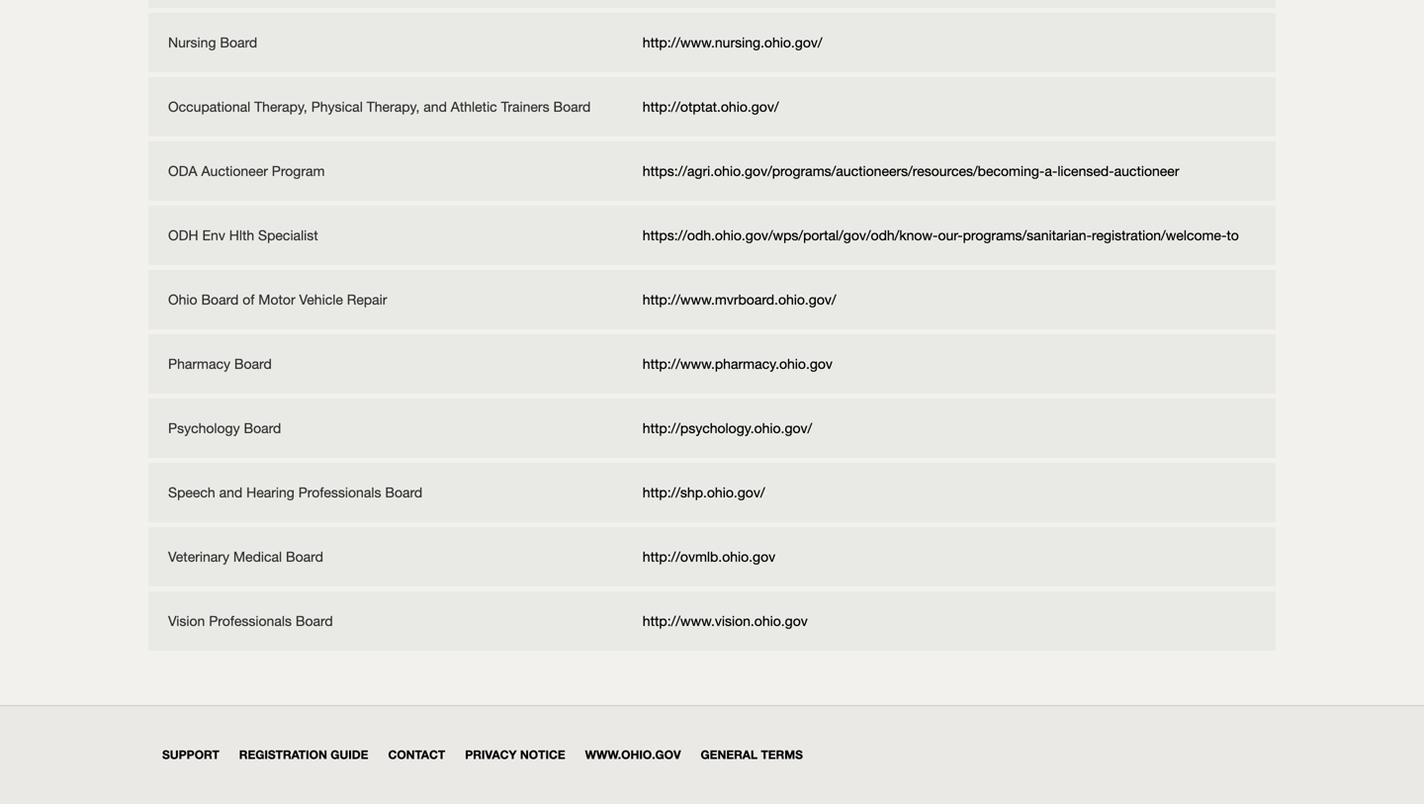 Task type: vqa. For each thing, say whether or not it's contained in the screenshot.
First Name
no



Task type: locate. For each thing, give the bounding box(es) containing it.
ohio
[[168, 291, 197, 308]]

0 horizontal spatial therapy,
[[254, 98, 308, 115]]

registration guide link
[[239, 748, 368, 762]]

oda
[[168, 163, 197, 179]]

0 horizontal spatial professionals
[[209, 613, 292, 629]]

hearing
[[246, 484, 295, 501]]

therapy, right physical in the left of the page
[[367, 98, 420, 115]]

http://www.nursing.ohio.gov/ link
[[643, 34, 823, 50]]

therapy, left physical in the left of the page
[[254, 98, 308, 115]]

to
[[1227, 227, 1240, 243]]

pharmacy board
[[168, 356, 272, 372]]

1 horizontal spatial therapy,
[[367, 98, 420, 115]]

pharmacy
[[168, 356, 231, 372]]

http://otptat.ohio.gov/ link
[[643, 98, 779, 115]]

registration
[[239, 748, 327, 762]]

http://www.vision.ohio.gov
[[643, 613, 808, 629]]

https://agri.ohio.gov/programs/auctioneers/resources/becoming-a-licensed-auctioneer
[[643, 163, 1180, 179]]

2 therapy, from the left
[[367, 98, 420, 115]]

https://odh.ohio.gov/wps/portal/gov/odh/know-our-programs/sanitarian-registration/welcome-to link
[[643, 227, 1240, 243]]

professionals right the vision
[[209, 613, 292, 629]]

general terms
[[701, 748, 803, 762]]

0 vertical spatial professionals
[[299, 484, 381, 501]]

privacy
[[465, 748, 517, 762]]

contact
[[388, 748, 445, 762]]

1 therapy, from the left
[[254, 98, 308, 115]]

professionals
[[299, 484, 381, 501], [209, 613, 292, 629]]

1 vertical spatial professionals
[[209, 613, 292, 629]]

specialist
[[258, 227, 318, 243]]

speech
[[168, 484, 215, 501]]

repair
[[347, 291, 387, 308]]

veterinary medical board
[[168, 549, 323, 565]]

www.ohio.gov
[[585, 748, 681, 762]]

http://www.mvrboard.ohio.gov/
[[643, 291, 837, 308]]

1 vertical spatial and
[[219, 484, 243, 501]]

ohio board of motor vehicle repair
[[168, 291, 387, 308]]

notice
[[520, 748, 566, 762]]

privacy notice link
[[465, 748, 566, 762]]

contact link
[[388, 748, 445, 762]]

psychology board
[[168, 420, 281, 436]]

0 horizontal spatial and
[[219, 484, 243, 501]]

athletic
[[451, 98, 497, 115]]

veterinary
[[168, 549, 229, 565]]

therapy,
[[254, 98, 308, 115], [367, 98, 420, 115]]

1 horizontal spatial and
[[424, 98, 447, 115]]

general terms link
[[701, 748, 803, 762]]

https://agri.ohio.gov/programs/auctioneers/resources/becoming-
[[643, 163, 1045, 179]]

professionals right hearing
[[299, 484, 381, 501]]

nursing
[[168, 34, 216, 50]]

oda auctioneer program
[[168, 163, 325, 179]]

general
[[701, 748, 758, 762]]

board
[[220, 34, 257, 50], [554, 98, 591, 115], [201, 291, 239, 308], [234, 356, 272, 372], [244, 420, 281, 436], [385, 484, 423, 501], [286, 549, 323, 565], [296, 613, 333, 629]]

https://agri.ohio.gov/programs/auctioneers/resources/becoming-a-licensed-auctioneer link
[[643, 163, 1180, 179]]

and
[[424, 98, 447, 115], [219, 484, 243, 501]]

registration/welcome-
[[1092, 227, 1227, 243]]

occupational
[[168, 98, 251, 115]]

and left athletic
[[424, 98, 447, 115]]

terms
[[761, 748, 803, 762]]

auctioneer
[[1115, 163, 1180, 179]]

and right speech
[[219, 484, 243, 501]]

auctioneer
[[201, 163, 268, 179]]

www.ohio.gov link
[[585, 748, 681, 762]]



Task type: describe. For each thing, give the bounding box(es) containing it.
trainers
[[501, 98, 550, 115]]

http://www.pharmacy.ohio.gov link
[[643, 356, 833, 372]]

https://odh.ohio.gov/wps/portal/gov/odh/know-
[[643, 227, 938, 243]]

privacy notice
[[465, 748, 566, 762]]

http://shp.ohio.gov/ link
[[643, 484, 765, 501]]

http://otptat.ohio.gov/
[[643, 98, 779, 115]]

licensed-
[[1058, 163, 1115, 179]]

odh env hlth specialist
[[168, 227, 318, 243]]

programs/sanitarian-
[[963, 227, 1092, 243]]

http://shp.ohio.gov/
[[643, 484, 765, 501]]

http://www.vision.ohio.gov link
[[643, 613, 808, 629]]

our-
[[938, 227, 963, 243]]

motor
[[258, 291, 295, 308]]

vision
[[168, 613, 205, 629]]

odh
[[168, 227, 198, 243]]

support link
[[162, 748, 219, 762]]

http://ovmlb.ohio.gov
[[643, 549, 776, 565]]

vehicle
[[299, 291, 343, 308]]

nursing board
[[168, 34, 257, 50]]

occupational therapy, physical therapy, and athletic trainers board
[[168, 98, 591, 115]]

1 horizontal spatial professionals
[[299, 484, 381, 501]]

registration guide
[[239, 748, 368, 762]]

program
[[272, 163, 325, 179]]

0 vertical spatial and
[[424, 98, 447, 115]]

a-
[[1045, 163, 1058, 179]]

guide
[[331, 748, 368, 762]]

https://odh.ohio.gov/wps/portal/gov/odh/know-our-programs/sanitarian-registration/welcome-to
[[643, 227, 1240, 243]]

http://psychology.ohio.gov/ link
[[643, 420, 812, 436]]

psychology
[[168, 420, 240, 436]]

speech and hearing professionals board
[[168, 484, 423, 501]]

http://www.pharmacy.ohio.gov
[[643, 356, 833, 372]]

physical
[[311, 98, 363, 115]]

of
[[243, 291, 255, 308]]

http://psychology.ohio.gov/
[[643, 420, 812, 436]]

http://www.nursing.ohio.gov/
[[643, 34, 823, 50]]

medical
[[233, 549, 282, 565]]

http://ovmlb.ohio.gov link
[[643, 549, 776, 565]]

env
[[202, 227, 225, 243]]

hlth
[[229, 227, 254, 243]]

http://www.mvrboard.ohio.gov/ link
[[643, 291, 837, 308]]

vision professionals board
[[168, 613, 333, 629]]

support
[[162, 748, 219, 762]]



